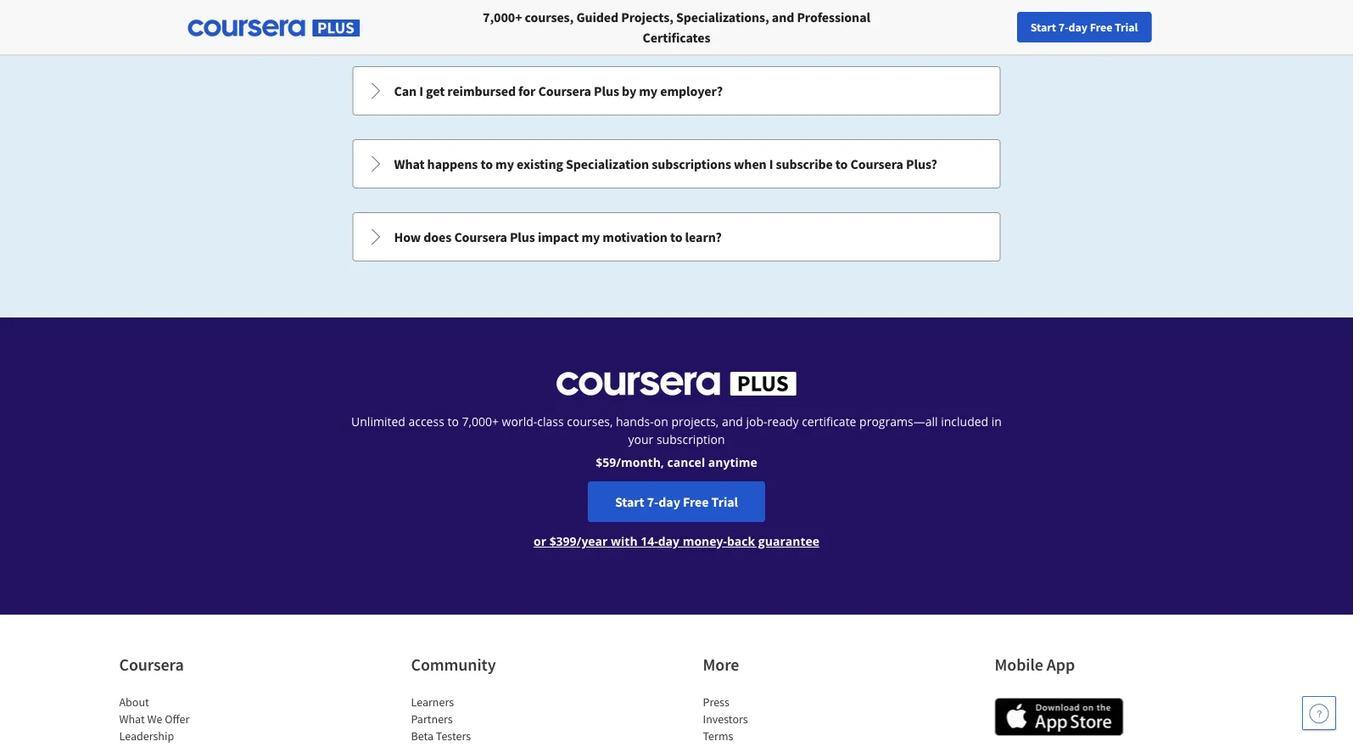Task type: describe. For each thing, give the bounding box(es) containing it.
and inside 7,000+ courses, guided projects, specializations, and professional certificates
[[772, 8, 795, 25]]

coursera left 'plus?'
[[851, 155, 904, 172]]

list for more
[[703, 694, 848, 747]]

subscribe
[[776, 155, 833, 172]]

does
[[424, 228, 452, 245]]

press link
[[703, 694, 730, 710]]

access
[[409, 413, 445, 430]]

unlimited
[[351, 413, 406, 430]]

what happens to my existing specialization subscriptions when i subscribe to coursera plus?
[[394, 155, 938, 172]]

to right happens
[[481, 155, 493, 172]]

list for coursera
[[119, 694, 264, 747]]

with
[[611, 533, 638, 549]]

partners
[[411, 711, 453, 727]]

terms link
[[703, 728, 734, 744]]

certificates
[[643, 29, 711, 46]]

help center image
[[1310, 703, 1330, 723]]

coursera plus image for courses,
[[188, 20, 360, 37]]

show notifications image
[[1125, 21, 1145, 42]]

projects,
[[622, 8, 674, 25]]

list item for community
[[411, 744, 556, 747]]

get
[[426, 82, 445, 99]]

what happens to my existing specialization subscriptions when i subscribe to coursera plus? button
[[354, 140, 1000, 188]]

list containing can i get reimbursed for coursera plus by my employer?
[[351, 0, 1003, 263]]

terms
[[703, 728, 734, 744]]

7,000+ inside 7,000+ courses, guided projects, specializations, and professional certificates
[[483, 8, 522, 25]]

can i get reimbursed for coursera plus by my employer?
[[394, 82, 723, 99]]

press
[[703, 694, 730, 710]]

1 vertical spatial plus
[[510, 228, 535, 245]]

start 7-day free trial for start 7-day free trial button to the bottom
[[615, 493, 739, 510]]

0 horizontal spatial i
[[420, 82, 424, 99]]

career
[[1066, 20, 1098, 35]]

how does coursera plus impact my motivation to learn? button
[[354, 213, 1000, 261]]

day for start 7-day free trial button to the top
[[1069, 20, 1088, 35]]

0 vertical spatial start 7-day free trial button
[[1018, 12, 1152, 42]]

mobile app
[[995, 654, 1076, 675]]

$399
[[550, 533, 577, 549]]

1 vertical spatial i
[[770, 155, 774, 172]]

press investors terms
[[703, 694, 748, 744]]

1 horizontal spatial my
[[582, 228, 600, 245]]

courses, inside 7,000+ courses, guided projects, specializations, and professional certificates
[[525, 8, 574, 25]]

partners link
[[411, 711, 453, 727]]

anytime
[[709, 454, 758, 470]]

find your new career
[[992, 20, 1098, 35]]

new
[[1041, 20, 1063, 35]]

reimbursed
[[448, 82, 516, 99]]

0 vertical spatial plus
[[594, 82, 620, 99]]

and inside unlimited access to 7,000+ world-class courses, hands-on projects, and job-ready certificate programs—all included in your subscription
[[722, 413, 743, 430]]

can i get reimbursed for coursera plus by my employer? button
[[354, 67, 1000, 115]]

world-
[[502, 413, 538, 430]]

coursera right does
[[454, 228, 507, 245]]

list item for coursera
[[119, 744, 264, 747]]

coursera right for
[[539, 82, 592, 99]]

certificate
[[802, 413, 857, 430]]

we
[[147, 711, 163, 727]]

happens
[[427, 155, 478, 172]]

motivation
[[603, 228, 668, 245]]

day for start 7-day free trial button to the bottom
[[659, 493, 681, 510]]

impact
[[538, 228, 579, 245]]

in
[[992, 413, 1002, 430]]

programs—all
[[860, 413, 938, 430]]

when
[[734, 155, 767, 172]]

for
[[519, 82, 536, 99]]

community
[[411, 654, 496, 675]]

specialization
[[566, 155, 649, 172]]

or
[[534, 533, 547, 549]]

by
[[622, 82, 637, 99]]

offer
[[165, 711, 190, 727]]

guarantee
[[759, 533, 820, 549]]

professional
[[797, 8, 871, 25]]

find
[[992, 20, 1014, 35]]

to right the subscribe
[[836, 155, 848, 172]]

coursera up about link
[[119, 654, 184, 675]]

coursera plus image for access
[[557, 372, 797, 396]]

existing
[[517, 155, 564, 172]]

more
[[703, 654, 740, 675]]

0 vertical spatial 7-
[[1059, 20, 1069, 35]]

download on the app store image
[[995, 698, 1124, 736]]

unlimited access to 7,000+ world-class courses, hands-on projects, and job-ready certificate programs—all included in your subscription
[[351, 413, 1002, 447]]

app
[[1047, 654, 1076, 675]]

about what we offer leadership
[[119, 694, 190, 744]]

2 horizontal spatial my
[[639, 82, 658, 99]]

leadership
[[119, 728, 174, 744]]

investors
[[703, 711, 748, 727]]

on
[[654, 413, 669, 430]]

what we offer link
[[119, 711, 190, 727]]

beta
[[411, 728, 434, 744]]

/year
[[577, 533, 608, 549]]

hands-
[[616, 413, 654, 430]]

14-
[[641, 533, 658, 549]]

7,000+ inside unlimited access to 7,000+ world-class courses, hands-on projects, and job-ready certificate programs—all included in your subscription
[[462, 413, 499, 430]]

find your new career link
[[984, 17, 1107, 38]]

learn?
[[686, 228, 722, 245]]



Task type: locate. For each thing, give the bounding box(es) containing it.
courses, left guided
[[525, 8, 574, 25]]

0 horizontal spatial list item
[[119, 744, 264, 747]]

your inside unlimited access to 7,000+ world-class courses, hands-on projects, and job-ready certificate programs—all included in your subscription
[[629, 431, 654, 447]]

7- up the '14-'
[[647, 493, 659, 510]]

what left happens
[[394, 155, 425, 172]]

specializations,
[[676, 8, 770, 25]]

None search field
[[233, 11, 641, 45]]

0 vertical spatial courses,
[[525, 8, 574, 25]]

1 vertical spatial free
[[683, 493, 709, 510]]

how
[[394, 228, 421, 245]]

courses, right the class
[[567, 413, 613, 430]]

plus left impact
[[510, 228, 535, 245]]

1 horizontal spatial trial
[[1115, 20, 1139, 35]]

1 horizontal spatial and
[[772, 8, 795, 25]]

day
[[1069, 20, 1088, 35], [659, 493, 681, 510], [658, 533, 680, 549]]

start 7-day free trial button
[[1018, 12, 1152, 42], [588, 481, 766, 522]]

list containing learners
[[411, 694, 556, 747]]

free up money-
[[683, 493, 709, 510]]

plus
[[594, 82, 620, 99], [510, 228, 535, 245]]

courses,
[[525, 8, 574, 25], [567, 413, 613, 430]]

0 horizontal spatial start
[[615, 493, 645, 510]]

start 7-day free trial
[[1031, 20, 1139, 35], [615, 493, 739, 510]]

day left money-
[[658, 533, 680, 549]]

1 horizontal spatial what
[[394, 155, 425, 172]]

your down hands-
[[629, 431, 654, 447]]

0 horizontal spatial free
[[683, 493, 709, 510]]

1 horizontal spatial list item
[[411, 744, 556, 747]]

what inside what happens to my existing specialization subscriptions when i subscribe to coursera plus? dropdown button
[[394, 155, 425, 172]]

0 vertical spatial day
[[1069, 20, 1088, 35]]

2 vertical spatial day
[[658, 533, 680, 549]]

list
[[351, 0, 1003, 263], [119, 694, 264, 747], [411, 694, 556, 747], [703, 694, 848, 747]]

testers
[[436, 728, 471, 744]]

class
[[538, 413, 564, 430]]

can
[[394, 82, 417, 99]]

1 horizontal spatial coursera plus image
[[557, 372, 797, 396]]

trial for start 7-day free trial button to the top
[[1115, 20, 1139, 35]]

coursera
[[539, 82, 592, 99], [851, 155, 904, 172], [454, 228, 507, 245], [119, 654, 184, 675]]

back
[[727, 533, 756, 549]]

mobile
[[995, 654, 1044, 675]]

my right by
[[639, 82, 658, 99]]

day right new
[[1069, 20, 1088, 35]]

0 horizontal spatial what
[[119, 711, 145, 727]]

0 vertical spatial i
[[420, 82, 424, 99]]

0 horizontal spatial start 7-day free trial button
[[588, 481, 766, 522]]

ready
[[768, 413, 799, 430]]

1 horizontal spatial start 7-day free trial button
[[1018, 12, 1152, 42]]

$59 /month, cancel anytime
[[596, 454, 758, 470]]

to left learn? at the right of page
[[671, 228, 683, 245]]

courses, inside unlimited access to 7,000+ world-class courses, hands-on projects, and job-ready certificate programs—all included in your subscription
[[567, 413, 613, 430]]

7- right find
[[1059, 20, 1069, 35]]

0 vertical spatial what
[[394, 155, 425, 172]]

1 vertical spatial coursera plus image
[[557, 372, 797, 396]]

1 horizontal spatial 7-
[[1059, 20, 1069, 35]]

your
[[1016, 20, 1039, 35], [629, 431, 654, 447]]

1 horizontal spatial plus
[[594, 82, 620, 99]]

what inside about what we offer leadership
[[119, 711, 145, 727]]

0 horizontal spatial start 7-day free trial
[[615, 493, 739, 510]]

0 horizontal spatial my
[[496, 155, 514, 172]]

0 horizontal spatial trial
[[712, 493, 739, 510]]

about
[[119, 694, 149, 710]]

1 horizontal spatial i
[[770, 155, 774, 172]]

how does coursera plus impact my motivation to learn?
[[394, 228, 722, 245]]

money-
[[683, 533, 727, 549]]

what
[[394, 155, 425, 172], [119, 711, 145, 727]]

i right when at the right
[[770, 155, 774, 172]]

learners
[[411, 694, 454, 710]]

2 list item from the left
[[411, 744, 556, 747]]

list item
[[119, 744, 264, 747], [411, 744, 556, 747]]

0 vertical spatial start 7-day free trial
[[1031, 20, 1139, 35]]

list for community
[[411, 694, 556, 747]]

0 horizontal spatial plus
[[510, 228, 535, 245]]

trial right career
[[1115, 20, 1139, 35]]

1 vertical spatial courses,
[[567, 413, 613, 430]]

your right find
[[1016, 20, 1039, 35]]

employer?
[[661, 82, 723, 99]]

7-
[[1059, 20, 1069, 35], [647, 493, 659, 510]]

start
[[1031, 20, 1057, 35], [615, 493, 645, 510]]

0 vertical spatial trial
[[1115, 20, 1139, 35]]

coursera plus image
[[188, 20, 360, 37], [557, 372, 797, 396]]

7,000+
[[483, 8, 522, 25], [462, 413, 499, 430]]

1 vertical spatial what
[[119, 711, 145, 727]]

guided
[[577, 8, 619, 25]]

free left show notifications icon
[[1091, 20, 1113, 35]]

my
[[639, 82, 658, 99], [496, 155, 514, 172], [582, 228, 600, 245]]

trial for start 7-day free trial button to the bottom
[[712, 493, 739, 510]]

subscription
[[657, 431, 725, 447]]

1 vertical spatial start 7-day free trial
[[615, 493, 739, 510]]

day up or $399 /year with 14-day money-back guarantee
[[659, 493, 681, 510]]

0 vertical spatial 7,000+
[[483, 8, 522, 25]]

investors link
[[703, 711, 748, 727]]

0 horizontal spatial your
[[629, 431, 654, 447]]

0 vertical spatial coursera plus image
[[188, 20, 360, 37]]

subscriptions
[[652, 155, 732, 172]]

start left career
[[1031, 20, 1057, 35]]

to
[[481, 155, 493, 172], [836, 155, 848, 172], [671, 228, 683, 245], [448, 413, 459, 430]]

and left job-
[[722, 413, 743, 430]]

0 vertical spatial my
[[639, 82, 658, 99]]

i left get
[[420, 82, 424, 99]]

what down about link
[[119, 711, 145, 727]]

1 horizontal spatial your
[[1016, 20, 1039, 35]]

and left professional on the top right
[[772, 8, 795, 25]]

i
[[420, 82, 424, 99], [770, 155, 774, 172]]

/month,
[[616, 454, 665, 470]]

my left existing
[[496, 155, 514, 172]]

1 horizontal spatial start 7-day free trial
[[1031, 20, 1139, 35]]

included
[[942, 413, 989, 430]]

1 vertical spatial start 7-day free trial button
[[588, 481, 766, 522]]

plus left by
[[594, 82, 620, 99]]

1 horizontal spatial start
[[1031, 20, 1057, 35]]

list containing press
[[703, 694, 848, 747]]

1 horizontal spatial free
[[1091, 20, 1113, 35]]

learners link
[[411, 694, 454, 710]]

beta testers link
[[411, 728, 471, 744]]

0 vertical spatial and
[[772, 8, 795, 25]]

1 vertical spatial start
[[615, 493, 645, 510]]

1 vertical spatial 7-
[[647, 493, 659, 510]]

leadership link
[[119, 728, 174, 744]]

list item down offer
[[119, 744, 264, 747]]

0 vertical spatial free
[[1091, 20, 1113, 35]]

0 vertical spatial your
[[1016, 20, 1039, 35]]

trial down 'anytime'
[[712, 493, 739, 510]]

to right access
[[448, 413, 459, 430]]

1 vertical spatial day
[[659, 493, 681, 510]]

list containing about
[[119, 694, 264, 747]]

start 7-day free trial for start 7-day free trial button to the top
[[1031, 20, 1139, 35]]

1 list item from the left
[[119, 744, 264, 747]]

2 vertical spatial my
[[582, 228, 600, 245]]

about link
[[119, 694, 149, 710]]

start up the with
[[615, 493, 645, 510]]

7,000+ left world-
[[462, 413, 499, 430]]

job-
[[747, 413, 768, 430]]

1 vertical spatial your
[[629, 431, 654, 447]]

or $399 /year with 14-day money-back guarantee
[[534, 533, 820, 549]]

to inside unlimited access to 7,000+ world-class courses, hands-on projects, and job-ready certificate programs—all included in your subscription
[[448, 413, 459, 430]]

my right impact
[[582, 228, 600, 245]]

$59
[[596, 454, 616, 470]]

cancel
[[668, 454, 706, 470]]

1 vertical spatial 7,000+
[[462, 413, 499, 430]]

1 vertical spatial trial
[[712, 493, 739, 510]]

list item down testers
[[411, 744, 556, 747]]

projects,
[[672, 413, 719, 430]]

0 horizontal spatial coursera plus image
[[188, 20, 360, 37]]

1 vertical spatial my
[[496, 155, 514, 172]]

1 vertical spatial and
[[722, 413, 743, 430]]

plus?
[[907, 155, 938, 172]]

7,000+ courses, guided projects, specializations, and professional certificates
[[483, 8, 871, 46]]

0 horizontal spatial and
[[722, 413, 743, 430]]

7,000+ up reimbursed
[[483, 8, 522, 25]]

0 vertical spatial start
[[1031, 20, 1057, 35]]

0 horizontal spatial 7-
[[647, 493, 659, 510]]

learners partners beta testers
[[411, 694, 471, 744]]

trial
[[1115, 20, 1139, 35], [712, 493, 739, 510]]

and
[[772, 8, 795, 25], [722, 413, 743, 430]]



Task type: vqa. For each thing, say whether or not it's contained in the screenshot.
I
yes



